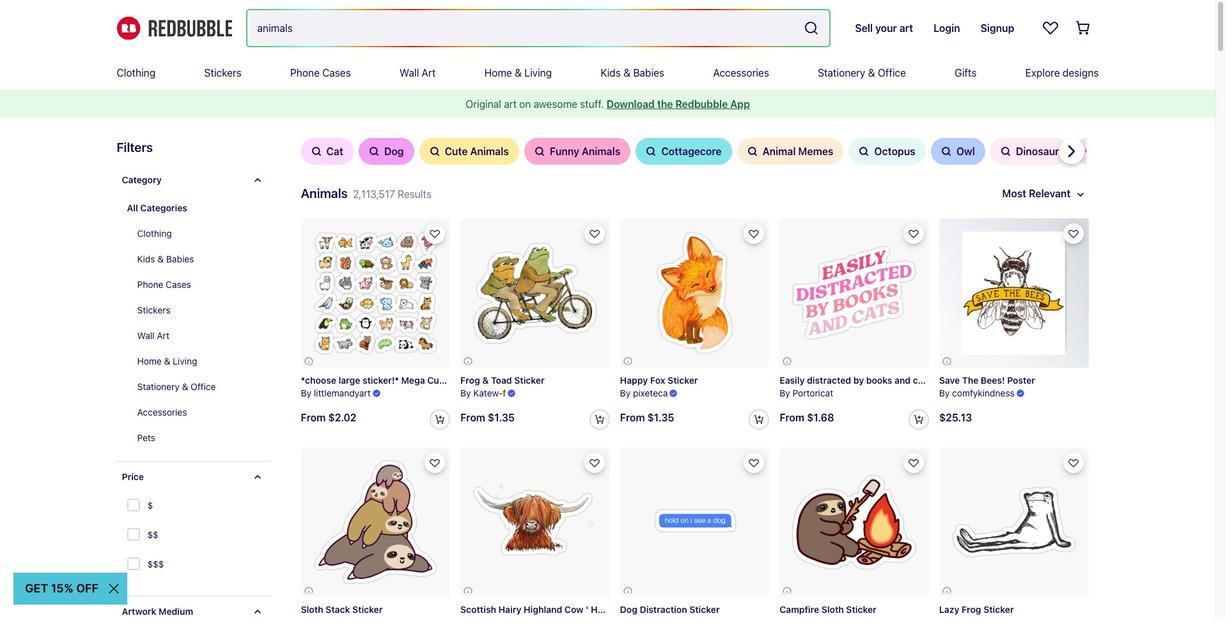 Task type: describe. For each thing, give the bounding box(es) containing it.
kids & babies button
[[127, 247, 270, 272]]

cat link
[[301, 138, 353, 165]]

cute
[[445, 146, 468, 157]]

download
[[607, 98, 655, 110]]

by pixeteca
[[620, 388, 668, 399]]

0 vertical spatial clothing
[[117, 67, 156, 79]]

kids inside menu bar
[[601, 67, 621, 79]]

from for frog & toad sticker
[[460, 413, 485, 424]]

memes
[[798, 146, 833, 157]]

animal memes
[[763, 146, 833, 157]]

stationery & office link
[[818, 56, 906, 90]]

books
[[866, 375, 892, 386]]

pets button
[[127, 426, 270, 451]]

save the bees! poster
[[939, 375, 1035, 386]]

the
[[657, 98, 673, 110]]

explore
[[1025, 67, 1060, 79]]

category button
[[117, 165, 270, 196]]

designs
[[1063, 67, 1099, 79]]

dog distraction sticker
[[620, 605, 720, 616]]

stickers link
[[204, 56, 241, 90]]

original
[[466, 98, 501, 110]]

animal
[[763, 146, 796, 157]]

dog link
[[359, 138, 414, 165]]

katew-
[[473, 388, 503, 399]]

office inside the stationery & office link
[[878, 67, 906, 79]]

babies inside button
[[166, 254, 194, 265]]

none checkbox inside price "group"
[[127, 529, 142, 544]]

2,113,517 results element
[[96, 130, 1127, 619]]

pixeteca
[[633, 388, 668, 399]]

dinosaur
[[1016, 146, 1059, 157]]

gifts link
[[955, 56, 977, 90]]

sticker right distraction
[[689, 605, 720, 616]]

pets
[[137, 433, 155, 444]]

on
[[519, 98, 531, 110]]

living inside button
[[173, 356, 197, 367]]

funny animals link
[[524, 138, 631, 165]]

artwork
[[122, 607, 156, 618]]

by for mega
[[301, 388, 311, 399]]

wall art inside menu bar
[[400, 67, 436, 79]]

by katew-f
[[460, 388, 506, 399]]

easily
[[780, 375, 805, 386]]

owl link
[[931, 138, 985, 165]]

stationery & office inside menu bar
[[818, 67, 906, 79]]

sticker right stack
[[352, 605, 383, 616]]

from $1.35 for pixeteca
[[620, 413, 674, 424]]

sloth stack sticker
[[301, 605, 383, 616]]

easily distracted by books and cats sticker by portoricat
[[780, 375, 964, 399]]

cottagecore
[[661, 146, 722, 157]]

from for *choose large sticker!* mega cute animals #1 sticker
[[301, 413, 326, 424]]

frog & toad sticker
[[460, 375, 545, 386]]

0 vertical spatial phone
[[290, 67, 320, 79]]

stickers inside button
[[137, 305, 170, 316]]

scottish hairy highland cow ' harley 2 ' by shirley macarthur sticker image
[[460, 448, 610, 598]]

campfire sloth sticker link
[[780, 448, 929, 619]]

easily distracted by books and cats sticker image
[[780, 219, 929, 368]]

2 sloth from the left
[[821, 605, 844, 616]]

animals for cute animals
[[470, 146, 509, 157]]

wall art link
[[400, 56, 436, 90]]

comfykindness
[[952, 388, 1015, 399]]

owl
[[956, 146, 975, 157]]

distracted
[[807, 375, 851, 386]]

$1.35 for pixeteca
[[647, 413, 674, 424]]

mega
[[401, 375, 425, 386]]

1 horizontal spatial home & living
[[484, 67, 552, 79]]

dinosaur link
[[990, 138, 1069, 165]]

cats
[[913, 375, 931, 386]]

accessories link
[[713, 56, 769, 90]]

price group
[[126, 493, 164, 581]]

from for easily distracted by books and cats sticker
[[780, 413, 804, 424]]

stationery inside menu bar
[[818, 67, 865, 79]]

from for happy fox sticker
[[620, 413, 645, 424]]

from $1.68
[[780, 413, 834, 424]]

price
[[122, 472, 144, 483]]

1 horizontal spatial babies
[[633, 67, 664, 79]]

littlemandyart
[[314, 388, 371, 399]]

4 by from the left
[[620, 388, 631, 399]]

cute animals
[[445, 146, 509, 157]]

stack
[[326, 605, 350, 616]]

sticker right fox
[[668, 375, 698, 386]]

0 horizontal spatial frog
[[460, 375, 480, 386]]

happy fox sticker image
[[620, 219, 769, 368]]

Search term search field
[[247, 10, 799, 46]]

$2.02
[[328, 413, 356, 424]]

$1.68
[[807, 413, 834, 424]]

1 sloth from the left
[[301, 605, 323, 616]]

save the bees! poster image
[[939, 219, 1089, 368]]

sticker!*
[[363, 375, 399, 386]]

wall art button
[[127, 324, 270, 349]]

animals 2,113,517 results
[[301, 186, 432, 201]]

& inside kids & babies button
[[157, 254, 164, 265]]

cases inside button
[[166, 279, 191, 290]]

sticker right the lazy
[[984, 605, 1014, 616]]

cottagecore link
[[636, 138, 732, 165]]

results
[[398, 189, 432, 200]]

accessories button
[[127, 400, 270, 426]]

art
[[504, 98, 517, 110]]

1 horizontal spatial wall
[[400, 67, 419, 79]]

cat
[[326, 146, 343, 157]]

lazy frog sticker link
[[939, 448, 1089, 619]]

kids inside button
[[137, 254, 155, 265]]

gifts
[[955, 67, 977, 79]]

from $1.35 for katew-
[[460, 413, 515, 424]]

fox
[[650, 375, 665, 386]]

phone cases link
[[290, 56, 351, 90]]

by
[[853, 375, 864, 386]]

clothing inside button
[[137, 228, 172, 239]]

category
[[122, 175, 162, 185]]

dog distraction sticker link
[[620, 448, 769, 619]]



Task type: vqa. For each thing, say whether or not it's contained in the screenshot.
second $118.28 from right
no



Task type: locate. For each thing, give the bounding box(es) containing it.
kids down all categories
[[137, 254, 155, 265]]

0 horizontal spatial kids & babies
[[137, 254, 194, 265]]

happy
[[620, 375, 648, 386]]

1 horizontal spatial office
[[878, 67, 906, 79]]

2 from from the left
[[301, 413, 326, 424]]

home & living inside button
[[137, 356, 197, 367]]

babies up the
[[633, 67, 664, 79]]

sloth stack sticker link
[[301, 448, 450, 619]]

1 vertical spatial accessories
[[137, 407, 187, 418]]

1 from $1.35 from the left
[[460, 413, 515, 424]]

funny animals
[[550, 146, 620, 157]]

wall inside button
[[137, 331, 154, 341]]

0 vertical spatial phone cases
[[290, 67, 351, 79]]

1 horizontal spatial phone
[[290, 67, 320, 79]]

1 horizontal spatial kids
[[601, 67, 621, 79]]

happy fox sticker
[[620, 375, 698, 386]]

*choose large sticker!* mega cute animals #1 sticker
[[301, 375, 529, 386]]

explore designs
[[1025, 67, 1099, 79]]

phone inside button
[[137, 279, 163, 290]]

animal memes link
[[737, 138, 844, 165]]

1 vertical spatial clothing
[[137, 228, 172, 239]]

by comfykindness
[[939, 388, 1015, 399]]

accessories up 'pets'
[[137, 407, 187, 418]]

sticker right campfire
[[846, 605, 877, 616]]

wall
[[400, 67, 419, 79], [137, 331, 154, 341]]

1 horizontal spatial stationery
[[818, 67, 865, 79]]

5 by from the left
[[939, 388, 950, 399]]

wall art
[[400, 67, 436, 79], [137, 331, 169, 341]]

f
[[503, 388, 506, 399]]

0 horizontal spatial phone cases
[[137, 279, 191, 290]]

babies down clothing button
[[166, 254, 194, 265]]

from left $1.68
[[780, 413, 804, 424]]

sticker right the cats
[[934, 375, 964, 386]]

phone cases
[[290, 67, 351, 79], [137, 279, 191, 290]]

accessories inside menu bar
[[713, 67, 769, 79]]

from left the $2.02
[[301, 413, 326, 424]]

stationery inside button
[[137, 382, 179, 393]]

stickers button
[[127, 298, 270, 324]]

distraction
[[640, 605, 687, 616]]

2,113,517
[[353, 189, 395, 200]]

sloth stack sticker image
[[301, 448, 450, 598]]

& inside the stationery & office link
[[868, 67, 875, 79]]

by for sticker
[[460, 388, 471, 399]]

0 horizontal spatial home & living
[[137, 356, 197, 367]]

0 horizontal spatial kids
[[137, 254, 155, 265]]

0 horizontal spatial animals
[[470, 146, 509, 157]]

$1.35 down f
[[488, 413, 515, 424]]

stuff.
[[580, 98, 604, 110]]

$1.35 down the pixeteca at right
[[647, 413, 674, 424]]

campfire
[[780, 605, 819, 616]]

cases inside menu bar
[[322, 67, 351, 79]]

cute
[[427, 375, 448, 386]]

animals for funny animals
[[582, 146, 620, 157]]

frog up by katew-f
[[460, 375, 480, 386]]

0 horizontal spatial wall
[[137, 331, 154, 341]]

living up on
[[524, 67, 552, 79]]

filters element
[[117, 138, 270, 619]]

octopus link
[[849, 138, 926, 165]]

office inside the stationery & office button
[[191, 382, 216, 393]]

2 $1.35 from the left
[[647, 413, 674, 424]]

home inside button
[[137, 356, 162, 367]]

3 from from the left
[[460, 413, 485, 424]]

kids
[[601, 67, 621, 79], [137, 254, 155, 265]]

0 vertical spatial accessories
[[713, 67, 769, 79]]

0 horizontal spatial sloth
[[301, 605, 323, 616]]

frog
[[460, 375, 480, 386], [962, 605, 981, 616]]

0 vertical spatial cases
[[322, 67, 351, 79]]

0 horizontal spatial stationery & office
[[137, 382, 216, 393]]

the
[[962, 375, 979, 386]]

kids up 'original art on awesome stuff. download the redbubble app'
[[601, 67, 621, 79]]

0 horizontal spatial art
[[157, 331, 169, 341]]

kids & babies up download
[[601, 67, 664, 79]]

stationery & office inside button
[[137, 382, 216, 393]]

dog distraction sticker image
[[620, 448, 769, 598]]

sticker right toad
[[514, 375, 545, 386]]

octopus
[[874, 146, 915, 157]]

by for poster
[[939, 388, 950, 399]]

by littlemandyart
[[301, 388, 371, 399]]

1 horizontal spatial cases
[[322, 67, 351, 79]]

explore designs link
[[1025, 56, 1099, 90]]

0 horizontal spatial $1.35
[[488, 413, 515, 424]]

animals right cute
[[470, 146, 509, 157]]

accessories up app
[[713, 67, 769, 79]]

1 horizontal spatial stationery & office
[[818, 67, 906, 79]]

clothing down redbubble logo
[[117, 67, 156, 79]]

artwork medium
[[122, 607, 193, 618]]

animals right 'funny'
[[582, 146, 620, 157]]

0 horizontal spatial accessories
[[137, 407, 187, 418]]

home & living button
[[127, 349, 270, 375]]

0 vertical spatial kids & babies
[[601, 67, 664, 79]]

1 horizontal spatial kids & babies
[[601, 67, 664, 79]]

0 horizontal spatial cases
[[166, 279, 191, 290]]

1 animals from the left
[[470, 146, 509, 157]]

1 vertical spatial home & living
[[137, 356, 197, 367]]

1 horizontal spatial living
[[524, 67, 552, 79]]

0 horizontal spatial home
[[137, 356, 162, 367]]

all categories button
[[117, 196, 270, 221]]

0 horizontal spatial babies
[[166, 254, 194, 265]]

from $1.35 down 'katew-'
[[460, 413, 515, 424]]

stationery & office button
[[127, 375, 270, 400]]

home & living up on
[[484, 67, 552, 79]]

2 from $1.35 from the left
[[620, 413, 674, 424]]

bees!
[[981, 375, 1005, 386]]

1 vertical spatial kids
[[137, 254, 155, 265]]

1 vertical spatial living
[[173, 356, 197, 367]]

1 vertical spatial kids & babies
[[137, 254, 194, 265]]

3 by from the left
[[780, 388, 790, 399]]

0 vertical spatial office
[[878, 67, 906, 79]]

1 vertical spatial office
[[191, 382, 216, 393]]

sloth right campfire
[[821, 605, 844, 616]]

frog & toad sticker image
[[460, 219, 610, 368]]

1 vertical spatial wall art
[[137, 331, 169, 341]]

1 vertical spatial home
[[137, 356, 162, 367]]

frog right the lazy
[[962, 605, 981, 616]]

toad
[[491, 375, 512, 386]]

&
[[515, 67, 522, 79], [623, 67, 631, 79], [868, 67, 875, 79], [157, 254, 164, 265], [164, 356, 170, 367], [482, 375, 489, 386], [182, 382, 188, 393]]

clothing link
[[117, 56, 156, 90]]

0 horizontal spatial living
[[173, 356, 197, 367]]

*choose
[[301, 375, 336, 386]]

sloth
[[301, 605, 323, 616], [821, 605, 844, 616]]

1 vertical spatial stationery & office
[[137, 382, 216, 393]]

0 horizontal spatial animals
[[301, 186, 348, 201]]

0 vertical spatial wall
[[400, 67, 419, 79]]

home & living link
[[484, 56, 552, 90]]

1 horizontal spatial from $1.35
[[620, 413, 674, 424]]

from $1.35
[[460, 413, 515, 424], [620, 413, 674, 424]]

home inside menu bar
[[484, 67, 512, 79]]

clothing button
[[127, 221, 270, 247]]

sloth left stack
[[301, 605, 323, 616]]

1 vertical spatial wall
[[137, 331, 154, 341]]

1 horizontal spatial wall art
[[400, 67, 436, 79]]

kids & babies link
[[601, 56, 664, 90]]

0 vertical spatial wall art
[[400, 67, 436, 79]]

sticker
[[499, 375, 529, 386], [514, 375, 545, 386], [934, 375, 964, 386], [668, 375, 698, 386], [352, 605, 383, 616], [846, 605, 877, 616], [689, 605, 720, 616], [984, 605, 1014, 616]]

phone cases inside button
[[137, 279, 191, 290]]

home up the art on the top of the page
[[484, 67, 512, 79]]

0 horizontal spatial phone
[[137, 279, 163, 290]]

by down the "save"
[[939, 388, 950, 399]]

None checkbox
[[127, 529, 142, 544]]

*choose large sticker!* mega cute animals #1 sticker image
[[301, 219, 450, 368]]

dog
[[384, 146, 404, 157]]

animals up by katew-f
[[450, 375, 484, 386]]

and
[[895, 375, 911, 386]]

lazy frog sticker
[[939, 605, 1014, 616]]

None field
[[247, 10, 830, 46]]

by down *choose
[[301, 388, 311, 399]]

1 horizontal spatial $1.35
[[647, 413, 674, 424]]

by down happy
[[620, 388, 631, 399]]

living inside menu bar
[[524, 67, 552, 79]]

1 vertical spatial babies
[[166, 254, 194, 265]]

clothing
[[117, 67, 156, 79], [137, 228, 172, 239]]

by down 'easily'
[[780, 388, 790, 399]]

1 by from the left
[[301, 388, 311, 399]]

campfire sloth sticker
[[780, 605, 877, 616]]

2 animals from the left
[[582, 146, 620, 157]]

phone cases button
[[127, 272, 270, 298]]

living down wall art button
[[173, 356, 197, 367]]

1 horizontal spatial art
[[422, 67, 436, 79]]

kids & babies down clothing button
[[137, 254, 194, 265]]

lazy
[[939, 605, 959, 616]]

dog
[[620, 605, 637, 616]]

home
[[484, 67, 512, 79], [137, 356, 162, 367]]

0 horizontal spatial stationery
[[137, 382, 179, 393]]

redbubble logo image
[[117, 16, 232, 40]]

1 from from the left
[[780, 413, 804, 424]]

0 vertical spatial kids
[[601, 67, 621, 79]]

1 horizontal spatial stickers
[[204, 67, 241, 79]]

all categories
[[127, 203, 187, 214]]

wall art inside wall art button
[[137, 331, 169, 341]]

medium
[[159, 607, 193, 618]]

from down by katew-f
[[460, 413, 485, 424]]

home down wall art button
[[137, 356, 162, 367]]

& inside the stationery & office button
[[182, 382, 188, 393]]

1 vertical spatial frog
[[962, 605, 981, 616]]

living
[[524, 67, 552, 79], [173, 356, 197, 367]]

1 vertical spatial stationery
[[137, 382, 179, 393]]

large
[[339, 375, 360, 386]]

babies
[[633, 67, 664, 79], [166, 254, 194, 265]]

1 horizontal spatial home
[[484, 67, 512, 79]]

0 vertical spatial stationery
[[818, 67, 865, 79]]

0 horizontal spatial stickers
[[137, 305, 170, 316]]

kids & babies inside button
[[137, 254, 194, 265]]

menu bar
[[117, 56, 1099, 90]]

save
[[939, 375, 960, 386]]

1 vertical spatial animals
[[450, 375, 484, 386]]

0 vertical spatial stationery & office
[[818, 67, 906, 79]]

1 horizontal spatial phone cases
[[290, 67, 351, 79]]

None checkbox
[[127, 499, 142, 515], [127, 558, 142, 574], [127, 499, 142, 515], [127, 558, 142, 574]]

0 vertical spatial art
[[422, 67, 436, 79]]

1 vertical spatial cases
[[166, 279, 191, 290]]

0 horizontal spatial from $1.35
[[460, 413, 515, 424]]

artwork medium button
[[117, 597, 270, 619]]

1 vertical spatial art
[[157, 331, 169, 341]]

1 vertical spatial phone cases
[[137, 279, 191, 290]]

0 vertical spatial home
[[484, 67, 512, 79]]

#1
[[487, 375, 497, 386]]

1 horizontal spatial sloth
[[821, 605, 844, 616]]

frog inside lazy frog sticker link
[[962, 605, 981, 616]]

accessories
[[713, 67, 769, 79], [137, 407, 187, 418]]

campfire sloth sticker image
[[780, 448, 929, 598]]

awesome
[[534, 98, 577, 110]]

1 horizontal spatial animals
[[582, 146, 620, 157]]

by left 'katew-'
[[460, 388, 471, 399]]

& inside home & living link
[[515, 67, 522, 79]]

1 horizontal spatial accessories
[[713, 67, 769, 79]]

sticker up f
[[499, 375, 529, 386]]

by inside the easily distracted by books and cats sticker by portoricat
[[780, 388, 790, 399]]

art inside button
[[157, 331, 169, 341]]

from $2.02
[[301, 413, 356, 424]]

app
[[730, 98, 750, 110]]

animals down cat link
[[301, 186, 348, 201]]

phone cases inside menu bar
[[290, 67, 351, 79]]

menu bar containing clothing
[[117, 56, 1099, 90]]

0 vertical spatial frog
[[460, 375, 480, 386]]

2 by from the left
[[460, 388, 471, 399]]

$1.35 for katew-
[[488, 413, 515, 424]]

0 horizontal spatial wall art
[[137, 331, 169, 341]]

cases
[[322, 67, 351, 79], [166, 279, 191, 290]]

0 vertical spatial home & living
[[484, 67, 552, 79]]

stationery
[[818, 67, 865, 79], [137, 382, 179, 393]]

all
[[127, 203, 138, 214]]

0 vertical spatial stickers
[[204, 67, 241, 79]]

from $1.35 down the pixeteca at right
[[620, 413, 674, 424]]

home & living down wall art button
[[137, 356, 197, 367]]

0 vertical spatial babies
[[633, 67, 664, 79]]

1 horizontal spatial frog
[[962, 605, 981, 616]]

0 horizontal spatial office
[[191, 382, 216, 393]]

$25.13
[[939, 413, 972, 424]]

from down by pixeteca at right bottom
[[620, 413, 645, 424]]

sticker inside the easily distracted by books and cats sticker by portoricat
[[934, 375, 964, 386]]

accessories inside button
[[137, 407, 187, 418]]

phone
[[290, 67, 320, 79], [137, 279, 163, 290]]

1 vertical spatial stickers
[[137, 305, 170, 316]]

stickers inside menu bar
[[204, 67, 241, 79]]

1 horizontal spatial animals
[[450, 375, 484, 386]]

0 vertical spatial living
[[524, 67, 552, 79]]

clothing down all categories
[[137, 228, 172, 239]]

& inside "home & living" button
[[164, 356, 170, 367]]

1 vertical spatial phone
[[137, 279, 163, 290]]

lazy frog sticker image
[[939, 448, 1089, 598]]

1 $1.35 from the left
[[488, 413, 515, 424]]

& inside kids & babies link
[[623, 67, 631, 79]]

4 from from the left
[[620, 413, 645, 424]]

0 vertical spatial animals
[[301, 186, 348, 201]]



